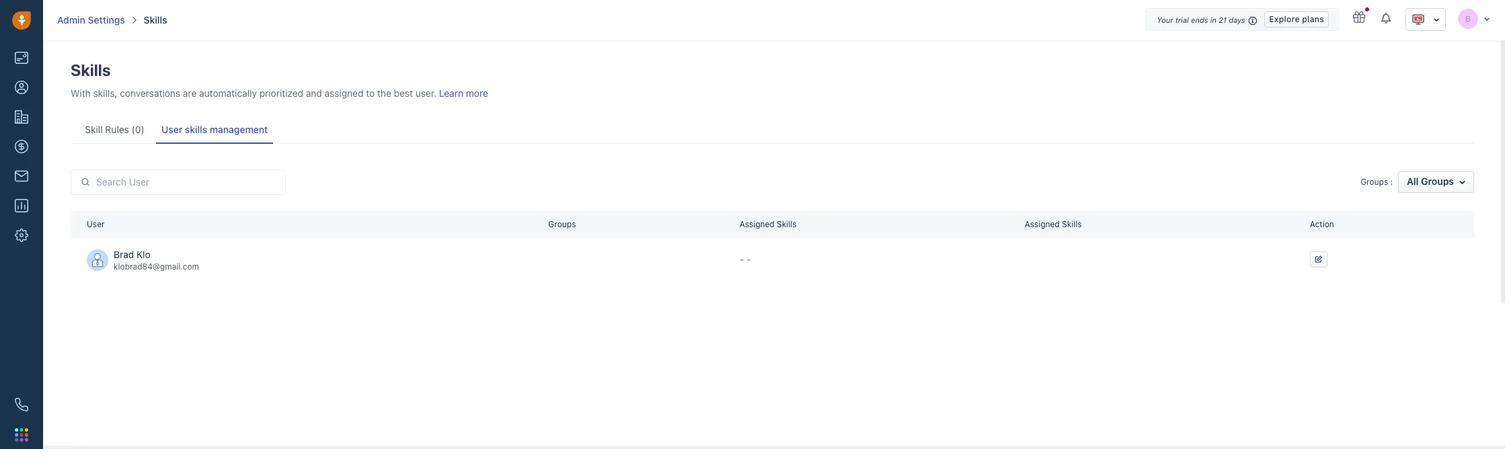 Task type: vqa. For each thing, say whether or not it's contained in the screenshot.
rightmost New
no



Task type: locate. For each thing, give the bounding box(es) containing it.
skill rules (0)
[[85, 124, 144, 135]]

0 vertical spatial user
[[162, 124, 182, 135]]

freshworks switcher image
[[15, 428, 28, 442]]

your
[[1157, 15, 1174, 24]]

best
[[394, 88, 413, 99]]

user up user profile image at left bottom
[[87, 220, 105, 230]]

groups for groups :
[[1361, 177, 1389, 187]]

user inside "tab"
[[162, 124, 182, 135]]

explore plans
[[1270, 14, 1325, 24]]

1 assigned from the left
[[740, 220, 775, 230]]

0 horizontal spatial ic_arrow_down image
[[1434, 15, 1440, 24]]

learn more link
[[439, 88, 488, 99]]

skills
[[185, 124, 207, 135]]

skills
[[144, 14, 167, 26], [71, 61, 111, 79], [777, 220, 797, 230], [1062, 220, 1082, 230]]

rules
[[105, 124, 129, 135]]

user left skills in the top of the page
[[162, 124, 182, 135]]

1 horizontal spatial ic_arrow_down image
[[1484, 14, 1491, 23]]

groups
[[1422, 176, 1454, 187], [1361, 177, 1389, 187], [549, 220, 576, 230]]

user profile image image
[[87, 249, 108, 271]]

0 horizontal spatial assigned
[[740, 220, 775, 230]]

0 horizontal spatial assigned skills
[[740, 220, 797, 230]]

0 horizontal spatial groups
[[549, 220, 576, 230]]

1 horizontal spatial user
[[162, 124, 182, 135]]

assigned skills
[[740, 220, 797, 230], [1025, 220, 1082, 230]]

1 horizontal spatial assigned skills
[[1025, 220, 1082, 230]]

bell regular image
[[1382, 12, 1393, 24]]

user for user skills management
[[162, 124, 182, 135]]

admin settings link
[[57, 13, 125, 27]]

user skills management
[[162, 124, 268, 135]]

1 assigned skills from the left
[[740, 220, 797, 230]]

-
[[740, 254, 744, 265], [747, 254, 751, 265]]

phone image
[[15, 398, 28, 412]]

1 horizontal spatial -
[[747, 254, 751, 265]]

0 horizontal spatial -
[[740, 254, 744, 265]]

all
[[1407, 176, 1419, 187]]

klobrad84@gmail.com
[[114, 262, 199, 272]]

to
[[366, 88, 375, 99]]

1 horizontal spatial groups
[[1361, 177, 1389, 187]]

1 horizontal spatial assigned
[[1025, 220, 1060, 230]]

1 vertical spatial user
[[87, 220, 105, 230]]

1 ic_arrow_down image from the left
[[1484, 14, 1491, 23]]

klo
[[137, 249, 150, 260]]

learn
[[439, 88, 464, 99]]

Search User text field
[[90, 170, 276, 195]]

in
[[1211, 15, 1217, 24]]

chevron down image
[[1460, 179, 1466, 185]]

admin
[[57, 14, 85, 26]]

ic_edit image
[[1315, 255, 1323, 265]]

0 horizontal spatial user
[[87, 220, 105, 230]]

ic_arrow_down image
[[1484, 14, 1491, 23], [1434, 15, 1440, 24]]

plans
[[1303, 14, 1325, 24]]

2 horizontal spatial groups
[[1422, 176, 1454, 187]]

admin settings
[[57, 14, 125, 26]]

assigned
[[740, 220, 775, 230], [1025, 220, 1060, 230]]

user
[[162, 124, 182, 135], [87, 220, 105, 230]]

phone element
[[8, 392, 35, 418]]

all groups button
[[1399, 172, 1475, 193]]

2 assigned from the left
[[1025, 220, 1060, 230]]



Task type: describe. For each thing, give the bounding box(es) containing it.
groups inside dropdown button
[[1422, 176, 1454, 187]]

explore
[[1270, 14, 1300, 24]]

assigned
[[325, 88, 364, 99]]

1 - from the left
[[740, 254, 744, 265]]

user.
[[416, 88, 437, 99]]

explore plans button
[[1265, 11, 1329, 28]]

skill
[[85, 124, 103, 135]]

management
[[210, 124, 268, 135]]

2 ic_arrow_down image from the left
[[1434, 15, 1440, 24]]

skill rules (0) tab
[[79, 117, 151, 143]]

settings
[[88, 14, 125, 26]]

brad klo klobrad84@gmail.com
[[114, 249, 199, 272]]

groups for groups
[[549, 220, 576, 230]]

prioritized
[[260, 88, 303, 99]]

user for user
[[87, 220, 105, 230]]

(0)
[[132, 124, 144, 135]]

days
[[1229, 15, 1246, 24]]

conversations
[[120, 88, 180, 99]]

action
[[1310, 220, 1335, 230]]

trial
[[1176, 15, 1189, 24]]

automatically
[[199, 88, 257, 99]]

ends
[[1191, 15, 1209, 24]]

are
[[183, 88, 197, 99]]

2 - from the left
[[747, 254, 751, 265]]

and
[[306, 88, 322, 99]]

more
[[466, 88, 488, 99]]

21
[[1219, 15, 1227, 24]]

with skills, conversations are automatically prioritized and assigned to the best user. learn more
[[71, 88, 488, 99]]

- -
[[740, 254, 751, 265]]

:
[[1391, 177, 1393, 187]]

the
[[377, 88, 391, 99]]

all groups
[[1407, 176, 1454, 187]]

missing translation "unavailable" for locale "en-us" image
[[1412, 13, 1426, 26]]

user skills management tab
[[156, 117, 273, 143]]

ic_info_icon image
[[1249, 15, 1258, 26]]

skills,
[[93, 88, 117, 99]]

2 assigned skills from the left
[[1025, 220, 1082, 230]]

ic_search image
[[81, 176, 90, 189]]

brad
[[114, 249, 134, 260]]

groups :
[[1361, 177, 1393, 187]]

with
[[71, 88, 91, 99]]

your trial ends in 21 days
[[1157, 15, 1246, 24]]



